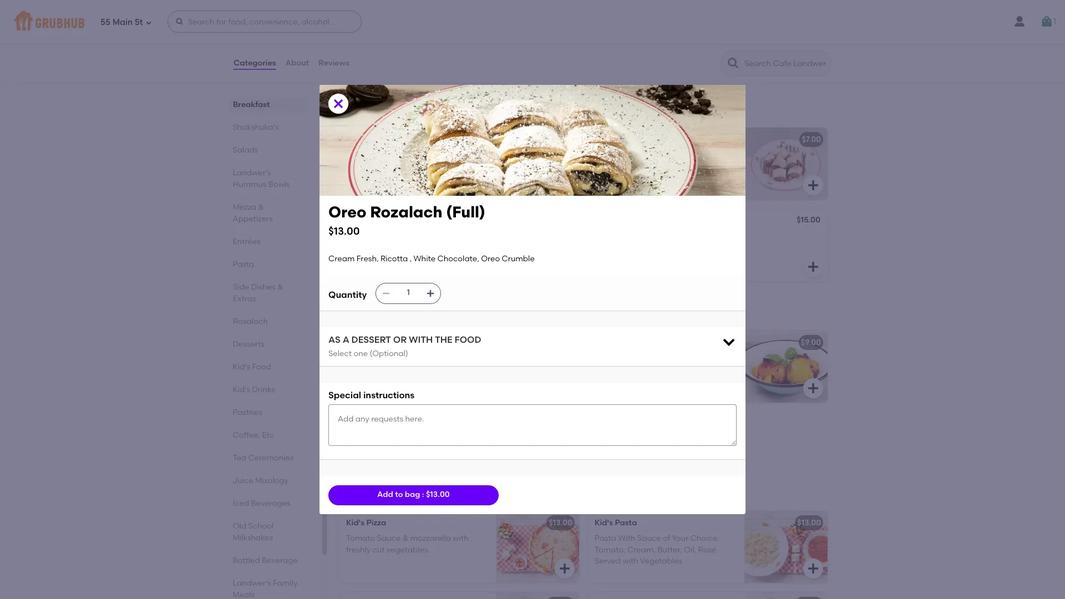 Task type: describe. For each thing, give the bounding box(es) containing it.
two
[[346, 13, 362, 23]]

nutella for nutella rosalach (half)
[[595, 135, 623, 144]]

kid's drinks
[[233, 385, 276, 395]]

oil,
[[684, 545, 697, 555]]

rosé
[[699, 545, 717, 555]]

side dishes & extras tab
[[233, 281, 303, 305]]

1 vertical spatial rosalach
[[625, 135, 660, 144]]

0 vertical spatial rosalach
[[338, 102, 392, 115]]

1 vertical spatial cream fresh, ricotta , white chocolate, oreo crumble
[[329, 254, 535, 264]]

0 horizontal spatial chocolate,
[[346, 243, 388, 253]]

kid's up tomato
[[346, 518, 365, 528]]

nutella rosalach (half)
[[595, 135, 684, 144]]

choice:
[[691, 534, 720, 544]]

0 vertical spatial crumble
[[411, 243, 444, 253]]

$15.00
[[797, 215, 821, 225]]

sauce inside pasta with sauce of your choice: tomato, cream, butter, oil, rosé served with vegetables
[[638, 534, 662, 544]]

tomato
[[346, 534, 375, 544]]

of inside mango sorbet with an array of berries
[[701, 354, 708, 363]]

main
[[112, 17, 133, 27]]

extras
[[233, 294, 256, 304]]

kid's drinks tab
[[233, 384, 303, 396]]

with
[[619, 534, 636, 544]]

kid's up the tomato,
[[595, 518, 613, 528]]

family
[[273, 579, 298, 588]]

1 vertical spatial crumble
[[502, 254, 535, 264]]

tomato sauce & mozzarella with freshly cut vegetables
[[346, 534, 469, 555]]

ice
[[373, 365, 385, 374]]

cream inside button
[[360, 420, 386, 429]]

1
[[1054, 17, 1057, 26]]

berries
[[595, 365, 621, 374]]

1 horizontal spatial food
[[369, 485, 399, 499]]

(full) for oreo rozalach (full) $13.00
[[446, 203, 486, 222]]

reviews button
[[318, 43, 350, 83]]

a
[[343, 335, 350, 345]]

$13.00 inside oreo rozalach (full) $13.00
[[329, 225, 360, 238]]

eggs
[[364, 13, 382, 23]]

drinks
[[253, 385, 276, 395]]

beverages
[[252, 499, 291, 508]]

0 vertical spatial cream fresh, ricotta , white chocolate, oreo crumble
[[346, 232, 454, 253]]

pasta for pasta with sauce of your choice: tomato, cream, butter, oil, rosé served with vegetables
[[595, 534, 617, 544]]

breakfast tab
[[233, 99, 303, 110]]

coffee, etc tab
[[233, 430, 303, 441]]

rozalach for (full)
[[367, 217, 403, 226]]

cut
[[373, 545, 385, 555]]

side
[[233, 283, 249, 292]]

rosalach inside tab
[[233, 317, 268, 326]]

1 vertical spatial white
[[414, 254, 436, 264]]

the
[[435, 335, 453, 345]]

two eggs button
[[340, 6, 580, 78]]

0 vertical spatial desserts
[[338, 305, 388, 319]]

iced
[[233, 499, 250, 508]]

special instructions
[[329, 390, 415, 401]]

an
[[667, 354, 677, 363]]

& inside mezza & appetizers
[[259, 203, 264, 212]]

, inside cream fresh, ricotta , white chocolate, oreo crumble
[[428, 232, 430, 242]]

cream,
[[628, 545, 656, 555]]

bottled beverage
[[233, 556, 298, 566]]

pastries
[[233, 408, 263, 417]]

landwer's family meals
[[233, 579, 298, 600]]

coffee, etc
[[233, 431, 275, 440]]

pastries tab
[[233, 407, 303, 419]]

Input item quantity number field
[[396, 283, 421, 303]]

nutella for nutella rozalach full
[[346, 135, 374, 144]]

st
[[135, 17, 143, 27]]

vanilla
[[346, 365, 372, 374]]

(full) for oreo rozalach (full)
[[405, 217, 424, 226]]

or
[[393, 335, 407, 345]]

add
[[377, 490, 393, 500]]

meals
[[233, 591, 255, 600]]

$9.00
[[801, 338, 822, 348]]

kid's pizza
[[346, 518, 387, 528]]

salads tab
[[233, 144, 303, 156]]

nutella rozalach full
[[346, 135, 427, 144]]

old
[[233, 522, 247, 531]]

tea ceremonies
[[233, 454, 294, 463]]

school
[[249, 522, 274, 531]]

to
[[395, 490, 403, 500]]

1 vertical spatial cream,
[[381, 376, 408, 386]]

svg image inside 1 button
[[1041, 15, 1054, 28]]

1 vertical spatial fresh,
[[357, 254, 379, 264]]

about button
[[285, 43, 310, 83]]

side dishes & extras
[[233, 283, 283, 304]]

pasta tab
[[233, 259, 303, 270]]

0 vertical spatial fresh,
[[375, 232, 397, 242]]

landwer's hummus bowls
[[233, 168, 290, 189]]

bowls
[[269, 180, 290, 189]]

two eggs image
[[496, 6, 580, 78]]

mango perfume (v) image
[[745, 331, 828, 403]]

rosalach tab
[[233, 316, 303, 328]]

ice cream scoop (two scoop)
[[346, 420, 461, 429]]

etc
[[263, 431, 275, 440]]

tea
[[233, 454, 247, 463]]

butter,
[[658, 545, 683, 555]]

served
[[595, 557, 621, 566]]

desserts tab
[[233, 339, 303, 350]]

1 vertical spatial cream
[[329, 254, 355, 264]]

landwer's for bowls
[[233, 168, 271, 178]]

bottled beverage tab
[[233, 555, 303, 567]]

sorbet
[[623, 354, 648, 363]]

dessert
[[352, 335, 391, 345]]

1 button
[[1041, 12, 1057, 32]]

whipped
[[346, 376, 379, 386]]

kid's food inside kid's food tab
[[233, 362, 272, 372]]

reviews
[[319, 58, 350, 68]]

+
[[474, 354, 479, 363]]

food inside tab
[[253, 362, 272, 372]]

iced beverages
[[233, 499, 291, 508]]

55
[[100, 17, 110, 27]]

strawberry
[[410, 376, 450, 386]]

0 vertical spatial white
[[432, 232, 454, 242]]

about
[[286, 58, 309, 68]]

0 horizontal spatial ,
[[410, 254, 412, 264]]

as a dessert or with the food select one (optional)
[[329, 335, 482, 359]]

instructions
[[364, 390, 415, 401]]



Task type: locate. For each thing, give the bounding box(es) containing it.
0 horizontal spatial of
[[379, 354, 386, 363]]

1 horizontal spatial &
[[278, 283, 283, 292]]

& up vegetables at the left
[[403, 534, 409, 544]]

1 vertical spatial ricotta
[[381, 254, 408, 264]]

0 horizontal spatial &
[[259, 203, 264, 212]]

entrées tab
[[233, 236, 303, 248]]

cream fresh, ricotta , white chocolate, oreo crumble
[[346, 232, 454, 253], [329, 254, 535, 264]]

svg image
[[1041, 15, 1054, 28], [175, 17, 184, 26], [145, 19, 152, 26], [382, 289, 391, 298], [722, 334, 737, 350], [807, 382, 820, 395], [558, 441, 572, 455]]

fresh,
[[375, 232, 397, 242], [357, 254, 379, 264]]

pasta inside pasta with sauce of your choice: tomato, cream, butter, oil, rosé served with vegetables
[[595, 534, 617, 544]]

:
[[422, 490, 424, 500]]

of inside pasta with sauce of your choice: tomato, cream, butter, oil, rosé served with vegetables
[[663, 534, 671, 544]]

0 horizontal spatial food
[[253, 362, 272, 372]]

1 nutella from the left
[[346, 135, 374, 144]]

bag
[[405, 490, 420, 500]]

1 horizontal spatial desserts
[[338, 305, 388, 319]]

fresh, down 'oreo rozalach (full)'
[[375, 232, 397, 242]]

cream,
[[387, 365, 413, 374], [381, 376, 408, 386]]

with
[[415, 354, 430, 363], [649, 354, 665, 363], [453, 534, 469, 544], [623, 557, 639, 566]]

array
[[679, 354, 699, 363]]

mezza & appetizers tab
[[233, 202, 303, 225]]

scoop
[[388, 420, 412, 429]]

of inside 4 pieces of waffle with chocolate + vanilla ice cream, chocolate syrup, whipped cream, strawberry
[[379, 354, 386, 363]]

desserts
[[338, 305, 388, 319], [233, 340, 265, 349]]

rozalach for full
[[376, 135, 412, 144]]

1 vertical spatial &
[[278, 283, 283, 292]]

food up drinks at the left of page
[[253, 362, 272, 372]]

pasta for pasta
[[233, 260, 255, 269]]

55 main st
[[100, 17, 143, 27]]

& inside side dishes & extras
[[278, 283, 283, 292]]

fresh, up quantity
[[357, 254, 379, 264]]

search icon image
[[727, 57, 741, 70]]

as
[[329, 335, 341, 345]]

0 vertical spatial food
[[253, 362, 272, 372]]

rosalach left the (half)
[[625, 135, 660, 144]]

of right "array"
[[701, 354, 708, 363]]

(full)
[[446, 203, 486, 222], [405, 217, 424, 226]]

kid's left drinks at the left of page
[[233, 385, 251, 395]]

& inside "tomato sauce & mozzarella with freshly cut vegetables"
[[403, 534, 409, 544]]

dishes
[[251, 283, 276, 292]]

oreo inside oreo rozalach (full) $13.00
[[329, 203, 367, 222]]

1 horizontal spatial (full)
[[446, 203, 486, 222]]

full
[[413, 135, 427, 144]]

kid's left add
[[338, 485, 367, 499]]

1 horizontal spatial sauce
[[638, 534, 662, 544]]

& for tomato
[[403, 534, 409, 544]]

quantity
[[329, 290, 367, 300]]

0 vertical spatial ricotta
[[399, 232, 426, 242]]

0 vertical spatial kid's food
[[233, 362, 272, 372]]

milkshakes
[[233, 533, 273, 543]]

kid's up kid's drinks
[[233, 362, 251, 372]]

entrées
[[233, 237, 261, 246]]

cream down 'oreo rozalach (full)'
[[346, 232, 373, 242]]

& right the dishes
[[278, 283, 283, 292]]

with left the an
[[649, 354, 665, 363]]

nutella rosalach (half) image
[[745, 128, 828, 200]]

Special instructions text field
[[329, 405, 737, 446]]

desserts down quantity
[[338, 305, 388, 319]]

cream right ice
[[360, 420, 386, 429]]

ricotta up input item quantity number field
[[381, 254, 408, 264]]

1 vertical spatial ,
[[410, 254, 412, 264]]

0 vertical spatial cream,
[[387, 365, 413, 374]]

1 horizontal spatial ,
[[428, 232, 430, 242]]

bottled
[[233, 556, 260, 566]]

main navigation navigation
[[0, 0, 1066, 43]]

with
[[409, 335, 433, 345]]

Search Cafe Landwer search field
[[744, 58, 829, 69]]

0 vertical spatial ,
[[428, 232, 430, 242]]

one
[[354, 349, 368, 359]]

0 horizontal spatial desserts
[[233, 340, 265, 349]]

1 horizontal spatial rosalach
[[338, 102, 392, 115]]

0 horizontal spatial rosalach
[[233, 317, 268, 326]]

kid's food up kid's pizza at bottom
[[338, 485, 399, 499]]

0 vertical spatial pasta
[[233, 260, 255, 269]]

food
[[455, 335, 482, 345]]

with inside "tomato sauce & mozzarella with freshly cut vegetables"
[[453, 534, 469, 544]]

of up ice
[[379, 354, 386, 363]]

ice cream scoop (two scoop) button
[[340, 412, 580, 462]]

landwer's for meals
[[233, 579, 271, 588]]

pasta up the tomato,
[[595, 534, 617, 544]]

0 vertical spatial cream
[[346, 232, 373, 242]]

2 horizontal spatial of
[[701, 354, 708, 363]]

mozzarella
[[411, 534, 451, 544]]

tomato,
[[595, 545, 626, 555]]

kid's sliders image
[[745, 593, 828, 600]]

pasta up with
[[615, 518, 637, 528]]

vegetables
[[641, 557, 683, 566]]

food left "bag"
[[369, 485, 399, 499]]

cream fresh, ricotta , white chocolate, oreo crumble up input item quantity number field
[[329, 254, 535, 264]]

kid's pizza image
[[496, 511, 580, 583]]

chocolate,
[[346, 243, 388, 253], [438, 254, 480, 264]]

kid's food up kid's drinks
[[233, 362, 272, 372]]

& for side
[[278, 283, 283, 292]]

appetizers
[[233, 214, 273, 224]]

1 horizontal spatial crumble
[[502, 254, 535, 264]]

oreo rozalach (full) image
[[496, 209, 580, 281]]

rosalach down the extras
[[233, 317, 268, 326]]

1 sauce from the left
[[377, 534, 401, 544]]

1 vertical spatial desserts
[[233, 340, 265, 349]]

with up chocolate
[[415, 354, 430, 363]]

0 horizontal spatial crumble
[[411, 243, 444, 253]]

special
[[329, 390, 361, 401]]

kid's chicken tenders image
[[496, 593, 580, 600]]

with inside pasta with sauce of your choice: tomato, cream, butter, oil, rosé served with vegetables
[[623, 557, 639, 566]]

kid's
[[233, 362, 251, 372], [233, 385, 251, 395], [338, 485, 367, 499], [346, 518, 365, 528], [595, 518, 613, 528]]

landwer's hummus bowls tab
[[233, 167, 303, 190]]

0 vertical spatial chocolate,
[[346, 243, 388, 253]]

2 nutella from the left
[[595, 135, 623, 144]]

2 sauce from the left
[[638, 534, 662, 544]]

old school milkshakes
[[233, 522, 274, 543]]

shakshuka's
[[233, 123, 279, 132]]

sauce
[[377, 534, 401, 544], [638, 534, 662, 544]]

shakshuka's tab
[[233, 122, 303, 133]]

1 vertical spatial food
[[369, 485, 399, 499]]

2 vertical spatial rosalach
[[233, 317, 268, 326]]

old school milkshakes tab
[[233, 521, 303, 544]]

1 vertical spatial landwer's
[[233, 579, 271, 588]]

landwer's up hummus
[[233, 168, 271, 178]]

2 horizontal spatial rosalach
[[625, 135, 660, 144]]

juice mixology tab
[[233, 475, 303, 487]]

coffee,
[[233, 431, 261, 440]]

2 vertical spatial cream
[[360, 420, 386, 429]]

,
[[428, 232, 430, 242], [410, 254, 412, 264]]

juice
[[233, 476, 254, 486]]

two eggs
[[346, 13, 382, 23]]

desserts inside tab
[[233, 340, 265, 349]]

landwer's inside landwer's hummus bowls
[[233, 168, 271, 178]]

salads
[[233, 145, 259, 155]]

select
[[329, 349, 352, 359]]

(optional)
[[370, 349, 408, 359]]

(two
[[414, 420, 433, 429]]

landwer's up meals
[[233, 579, 271, 588]]

waffle inside 4 pieces of waffle with chocolate + vanilla ice cream, chocolate syrup, whipped cream, strawberry
[[388, 354, 413, 363]]

1 vertical spatial pasta
[[615, 518, 637, 528]]

with inside 4 pieces of waffle with chocolate + vanilla ice cream, chocolate syrup, whipped cream, strawberry
[[415, 354, 430, 363]]

pasta up side
[[233, 260, 255, 269]]

0 horizontal spatial sauce
[[377, 534, 401, 544]]

pizza
[[367, 518, 387, 528]]

with inside mango sorbet with an array of berries
[[649, 354, 665, 363]]

iced beverages tab
[[233, 498, 303, 510]]

kid's food
[[233, 362, 272, 372], [338, 485, 399, 499]]

syrup,
[[455, 365, 477, 374]]

of
[[379, 354, 386, 363], [701, 354, 708, 363], [663, 534, 671, 544]]

nutella
[[346, 135, 374, 144], [595, 135, 623, 144]]

three eggs image
[[745, 6, 828, 78]]

0 horizontal spatial nutella
[[346, 135, 374, 144]]

2 vertical spatial pasta
[[595, 534, 617, 544]]

with right mozzarella on the bottom
[[453, 534, 469, 544]]

2 landwer's from the top
[[233, 579, 271, 588]]

(full) inside oreo rozalach (full) $13.00
[[446, 203, 486, 222]]

landwer's family meals tab
[[233, 578, 303, 600]]

add to bag : $13.00
[[377, 490, 450, 500]]

1 horizontal spatial kid's food
[[338, 485, 399, 499]]

sauce inside "tomato sauce & mozzarella with freshly cut vegetables"
[[377, 534, 401, 544]]

kid's inside tab
[[233, 362, 251, 372]]

0 vertical spatial waffle
[[377, 338, 402, 348]]

0 vertical spatial &
[[259, 203, 264, 212]]

2 horizontal spatial &
[[403, 534, 409, 544]]

landwer's inside landwer's family meals
[[233, 579, 271, 588]]

cream, up instructions
[[381, 376, 408, 386]]

0 horizontal spatial (full)
[[405, 217, 424, 226]]

$15.00 button
[[588, 209, 828, 281]]

pieces
[[353, 354, 377, 363]]

ricotta down 'oreo rozalach (full)'
[[399, 232, 426, 242]]

waffle down or
[[388, 354, 413, 363]]

sauce up cream,
[[638, 534, 662, 544]]

hummus
[[233, 180, 267, 189]]

waffle up (optional)
[[377, 338, 402, 348]]

cream, down (optional)
[[387, 365, 413, 374]]

desserts up kid's food tab
[[233, 340, 265, 349]]

& up the appetizers
[[259, 203, 264, 212]]

1 vertical spatial kid's food
[[338, 485, 399, 499]]

your
[[673, 534, 689, 544]]

1 vertical spatial waffle
[[388, 354, 413, 363]]

dessert waffle image
[[496, 331, 580, 403]]

1 landwer's from the top
[[233, 168, 271, 178]]

kid's food tab
[[233, 361, 303, 373]]

1 vertical spatial chocolate,
[[438, 254, 480, 264]]

with down cream,
[[623, 557, 639, 566]]

chocolate
[[432, 354, 472, 363]]

of up butter,
[[663, 534, 671, 544]]

pasta inside tab
[[233, 260, 255, 269]]

ice
[[346, 420, 358, 429]]

cream inside cream fresh, ricotta , white chocolate, oreo crumble
[[346, 232, 373, 242]]

0 horizontal spatial kid's food
[[233, 362, 272, 372]]

breakfast
[[233, 100, 270, 109]]

kid's pasta
[[595, 518, 637, 528]]

4
[[346, 354, 351, 363]]

1 horizontal spatial of
[[663, 534, 671, 544]]

rosalach up the nutella rozalach full at the top left
[[338, 102, 392, 115]]

oreo rozalach (full) $13.00
[[329, 203, 486, 238]]

dessert waffle
[[346, 338, 402, 348]]

kid's inside "tab"
[[233, 385, 251, 395]]

mezza & appetizers
[[233, 203, 273, 224]]

svg image
[[807, 57, 820, 71], [332, 97, 345, 111], [558, 179, 572, 192], [807, 179, 820, 192], [807, 260, 820, 274], [426, 289, 435, 298], [558, 382, 572, 395], [558, 562, 572, 576], [807, 562, 820, 576]]

1 horizontal spatial nutella
[[595, 135, 623, 144]]

0 vertical spatial landwer's
[[233, 168, 271, 178]]

freshly
[[346, 545, 371, 555]]

tea ceremonies tab
[[233, 452, 303, 464]]

$7.00
[[802, 135, 822, 144]]

cream fresh, ricotta , white chocolate, oreo crumble down 'oreo rozalach (full)'
[[346, 232, 454, 253]]

kid's pasta image
[[745, 511, 828, 583]]

cream
[[346, 232, 373, 242], [329, 254, 355, 264], [360, 420, 386, 429]]

ricotta
[[399, 232, 426, 242], [381, 254, 408, 264]]

1 horizontal spatial chocolate,
[[438, 254, 480, 264]]

pasta with sauce of your choice: tomato, cream, butter, oil, rosé served with vegetables
[[595, 534, 720, 566]]

mixology
[[256, 476, 289, 486]]

categories
[[234, 58, 276, 68]]

(half)
[[662, 135, 684, 144]]

food
[[253, 362, 272, 372], [369, 485, 399, 499]]

2 vertical spatial &
[[403, 534, 409, 544]]

cream up quantity
[[329, 254, 355, 264]]

rozalach inside oreo rozalach (full) $13.00
[[370, 203, 443, 222]]

sauce up cut
[[377, 534, 401, 544]]

chocolate
[[415, 365, 453, 374]]

juice mixology
[[233, 476, 289, 486]]



Task type: vqa. For each thing, say whether or not it's contained in the screenshot.
(FULL)
yes



